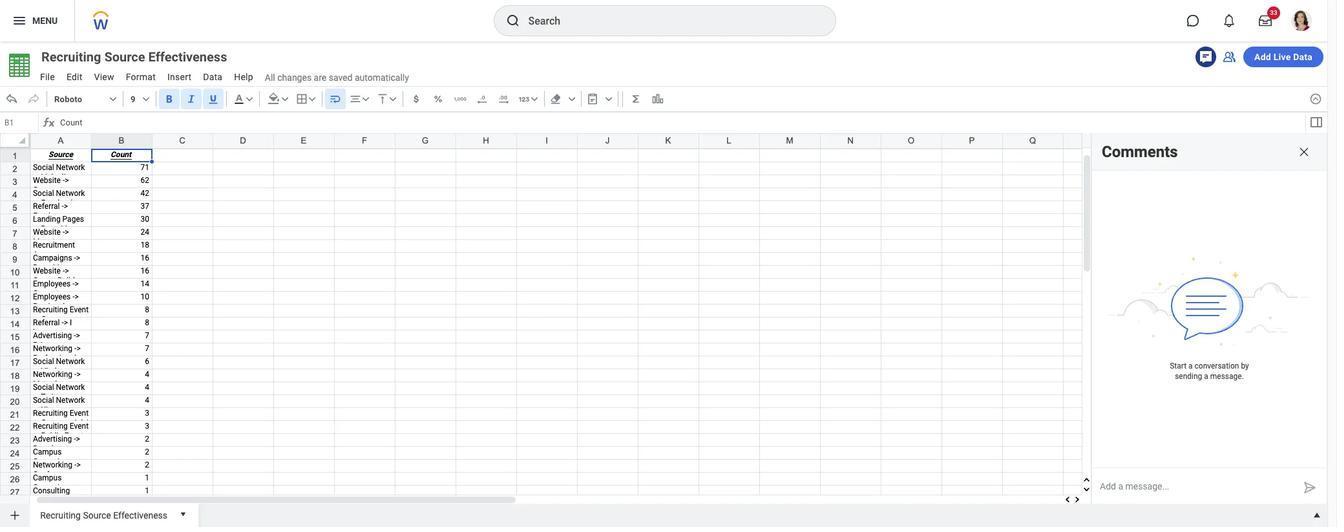 Task type: describe. For each thing, give the bounding box(es) containing it.
paste image
[[586, 92, 599, 105]]

align center image
[[349, 92, 362, 105]]

caret down small image
[[177, 508, 189, 521]]

1 recruiting source effectiveness button from the top
[[35, 48, 251, 66]]

live
[[1274, 52, 1292, 62]]

comments
[[1103, 143, 1179, 161]]

conversation
[[1195, 361, 1240, 370]]

thousands comma image
[[454, 92, 467, 105]]

chevron up circle image
[[1310, 92, 1323, 105]]

numbers image
[[518, 92, 531, 105]]

add live data
[[1255, 52, 1313, 62]]

message.
[[1211, 372, 1245, 381]]

border all image
[[295, 92, 308, 105]]

data inside menus menu bar
[[203, 72, 223, 82]]

inbox large image
[[1260, 14, 1273, 27]]

recruiting source effectiveness for second recruiting source effectiveness button from the bottom
[[41, 49, 227, 65]]

4 chevron down small image from the left
[[566, 92, 579, 105]]

profile logan mcneil image
[[1292, 10, 1313, 34]]

chevron down small image for the align center image
[[359, 92, 372, 105]]

all changes are saved automatically button
[[260, 72, 409, 84]]

view
[[94, 72, 114, 82]]

edit
[[67, 72, 83, 82]]

are
[[314, 72, 327, 83]]

all
[[265, 72, 275, 83]]

undo l image
[[5, 92, 18, 105]]

9
[[131, 94, 136, 104]]

roboto button
[[50, 89, 120, 109]]

menu button
[[0, 0, 75, 41]]

chart image
[[652, 92, 665, 105]]

2 chevron down small image from the left
[[279, 92, 291, 105]]

automatically
[[355, 72, 409, 83]]

2 recruiting source effectiveness button from the top
[[35, 504, 173, 524]]

caret up image
[[1311, 509, 1324, 522]]

activity stream image
[[1199, 49, 1214, 65]]

menu
[[32, 15, 58, 26]]

1 vertical spatial source
[[83, 510, 111, 520]]

recruiting source effectiveness for first recruiting source effectiveness button from the bottom of the page
[[40, 510, 168, 520]]

0 horizontal spatial a
[[1189, 361, 1193, 370]]

add live data button
[[1244, 47, 1324, 67]]

justify image
[[12, 13, 27, 28]]

roboto
[[54, 94, 82, 104]]

dollar sign image
[[410, 92, 423, 105]]

Add a message... text field
[[1093, 468, 1299, 504]]

x image
[[1299, 146, 1311, 158]]

media classroom image
[[1222, 49, 1238, 65]]

0 vertical spatial effectiveness
[[148, 49, 227, 65]]



Task type: locate. For each thing, give the bounding box(es) containing it.
1 horizontal spatial a
[[1205, 372, 1209, 381]]

None text field
[[1, 114, 38, 132]]

1 vertical spatial recruiting
[[40, 510, 81, 520]]

italics image
[[185, 92, 198, 105]]

data inside add live data button
[[1294, 52, 1313, 62]]

5 chevron down small image from the left
[[528, 92, 541, 105]]

0 vertical spatial recruiting source effectiveness button
[[35, 48, 251, 66]]

eraser image
[[549, 92, 562, 105]]

5 chevron down small image from the left
[[603, 92, 615, 105]]

1 vertical spatial data
[[203, 72, 223, 82]]

chevron down small image
[[243, 92, 256, 105], [279, 92, 291, 105], [306, 92, 319, 105], [566, 92, 579, 105], [603, 92, 615, 105]]

chevron down small image left border all icon
[[279, 92, 291, 105]]

notifications large image
[[1224, 14, 1236, 27]]

toolbar container region
[[0, 86, 1305, 112]]

recruiting right add footer ws icon
[[40, 510, 81, 520]]

chevron down small image inside roboto dropdown button
[[107, 92, 120, 105]]

2 chevron down small image from the left
[[139, 92, 152, 105]]

format
[[126, 72, 156, 82]]

recruiting
[[41, 49, 101, 65], [40, 510, 81, 520]]

9 button
[[126, 89, 153, 109]]

by
[[1242, 361, 1250, 370]]

file
[[40, 72, 55, 82]]

changes
[[278, 72, 312, 83]]

3 chevron down small image from the left
[[359, 92, 372, 105]]

data
[[1294, 52, 1313, 62], [203, 72, 223, 82]]

1 vertical spatial a
[[1205, 372, 1209, 381]]

0 vertical spatial recruiting source effectiveness
[[41, 49, 227, 65]]

0 horizontal spatial data
[[203, 72, 223, 82]]

add zero image
[[498, 92, 511, 105]]

percentage image
[[432, 92, 445, 105]]

chevron down small image
[[107, 92, 120, 105], [139, 92, 152, 105], [359, 92, 372, 105], [387, 92, 399, 105], [528, 92, 541, 105]]

recruiting source effectiveness
[[41, 49, 227, 65], [40, 510, 168, 520]]

start a conversation by sending a message.
[[1171, 361, 1250, 381]]

0 vertical spatial a
[[1189, 361, 1193, 370]]

source
[[104, 49, 145, 65], [83, 510, 111, 520]]

chevron down small image for align top icon
[[387, 92, 399, 105]]

a
[[1189, 361, 1193, 370], [1205, 372, 1209, 381]]

insert
[[167, 72, 192, 82]]

recruiting source effectiveness button
[[35, 48, 251, 66], [35, 504, 173, 524]]

remove zero image
[[476, 92, 489, 105]]

data up underline image
[[203, 72, 223, 82]]

4 chevron down small image from the left
[[387, 92, 399, 105]]

send image
[[1303, 480, 1319, 495]]

chevron down small image for numbers icon
[[528, 92, 541, 105]]

a up sending
[[1189, 361, 1193, 370]]

autosum image
[[630, 92, 643, 105]]

recruiting up edit
[[41, 49, 101, 65]]

effectiveness up "insert" in the top of the page
[[148, 49, 227, 65]]

chevron down small image inside 9 popup button
[[139, 92, 152, 105]]

chevron down small image right the paste image
[[603, 92, 615, 105]]

0 vertical spatial source
[[104, 49, 145, 65]]

comments region
[[1093, 134, 1328, 504]]

1 vertical spatial recruiting source effectiveness
[[40, 510, 168, 520]]

sending
[[1176, 372, 1203, 381]]

chevron down small image left dollar sign image on the top left
[[387, 92, 399, 105]]

underline image
[[207, 92, 220, 105]]

chevron down small image down help
[[243, 92, 256, 105]]

formula editor image
[[1309, 114, 1325, 130]]

chevron down small image right "eraser" image
[[566, 92, 579, 105]]

search image
[[505, 13, 521, 28]]

data right live
[[1294, 52, 1313, 62]]

help
[[234, 72, 253, 82]]

33 button
[[1252, 6, 1281, 35]]

1 chevron down small image from the left
[[243, 92, 256, 105]]

grid
[[0, 133, 1338, 527]]

fx image
[[41, 115, 57, 131]]

a down conversation
[[1205, 372, 1209, 381]]

text wrap image
[[329, 92, 342, 105]]

33
[[1271, 9, 1278, 16]]

saved
[[329, 72, 353, 83]]

chevron down small image right 9
[[139, 92, 152, 105]]

application
[[1093, 468, 1328, 504]]

chevron down small image left align top icon
[[359, 92, 372, 105]]

chevron down small image left 9
[[107, 92, 120, 105]]

recruiting for first recruiting source effectiveness button from the bottom of the page
[[40, 510, 81, 520]]

Search Workday  search field
[[529, 6, 809, 35]]

chevron down small image down are
[[306, 92, 319, 105]]

effectiveness
[[148, 49, 227, 65], [113, 510, 168, 520]]

all changes are saved automatically
[[265, 72, 409, 83]]

recruiting for second recruiting source effectiveness button from the bottom
[[41, 49, 101, 65]]

align top image
[[376, 92, 389, 105]]

chevron down small image left "eraser" image
[[528, 92, 541, 105]]

add
[[1255, 52, 1272, 62]]

0 vertical spatial recruiting
[[41, 49, 101, 65]]

start
[[1171, 361, 1187, 370]]

add footer ws image
[[8, 509, 21, 522]]

1 vertical spatial recruiting source effectiveness button
[[35, 504, 173, 524]]

1 horizontal spatial data
[[1294, 52, 1313, 62]]

menus menu bar
[[34, 68, 260, 88]]

bold image
[[163, 92, 176, 105]]

1 chevron down small image from the left
[[107, 92, 120, 105]]

Formula Bar text field
[[57, 114, 1305, 132]]

effectiveness left the caret down small icon
[[113, 510, 168, 520]]

3 chevron down small image from the left
[[306, 92, 319, 105]]

1 vertical spatial effectiveness
[[113, 510, 168, 520]]

0 vertical spatial data
[[1294, 52, 1313, 62]]



Task type: vqa. For each thing, say whether or not it's contained in the screenshot.
THE PASTE "image"
yes



